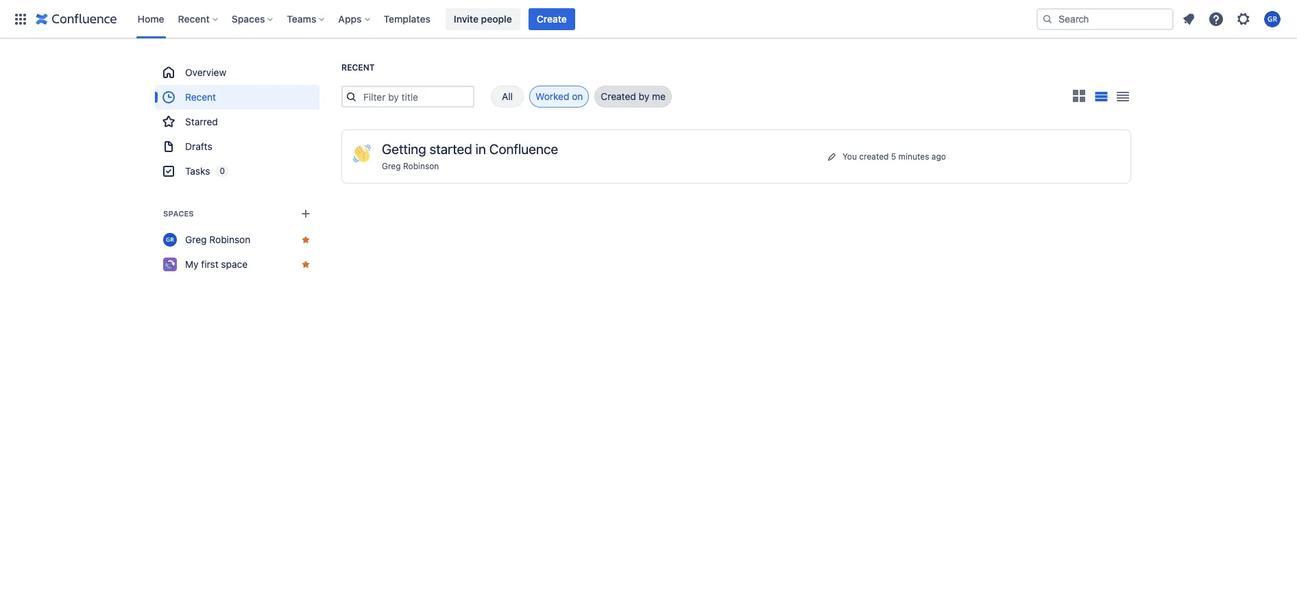 Task type: locate. For each thing, give the bounding box(es) containing it.
banner
[[0, 0, 1298, 38]]

greg
[[382, 161, 401, 171], [185, 234, 207, 246]]

0 horizontal spatial greg robinson link
[[155, 228, 320, 252]]

getting started in confluence greg robinson
[[382, 141, 558, 171]]

greg robinson link down getting
[[382, 161, 439, 171]]

created
[[601, 91, 636, 102]]

1 vertical spatial robinson
[[209, 234, 251, 246]]

0 vertical spatial spaces
[[232, 13, 265, 24]]

unstar this space image
[[300, 235, 311, 246], [300, 259, 311, 270]]

search image
[[1042, 13, 1053, 24]]

spaces down tasks
[[163, 209, 194, 218]]

my first space
[[185, 259, 248, 270]]

ago
[[932, 151, 946, 162]]

my
[[185, 259, 199, 270]]

all
[[502, 91, 513, 102]]

help icon image
[[1208, 11, 1225, 27]]

recent button
[[174, 8, 223, 30]]

confluence image
[[36, 11, 117, 27], [36, 11, 117, 27]]

apps
[[338, 13, 362, 24]]

greg robinson link
[[382, 161, 439, 171], [155, 228, 320, 252]]

0 vertical spatial unstar this space image
[[300, 235, 311, 246]]

1 vertical spatial greg
[[185, 234, 207, 246]]

greg down getting
[[382, 161, 401, 171]]

you
[[843, 151, 857, 162]]

group
[[155, 60, 320, 184]]

robinson up space
[[209, 234, 251, 246]]

2 vertical spatial recent
[[185, 91, 216, 103]]

starred
[[185, 116, 218, 128]]

tab list
[[475, 86, 672, 108]]

your profile and preferences image
[[1265, 11, 1281, 27]]

create
[[537, 13, 567, 24]]

notification icon image
[[1181, 11, 1197, 27]]

2 unstar this space image from the top
[[300, 259, 311, 270]]

recent inside group
[[185, 91, 216, 103]]

appswitcher icon image
[[12, 11, 29, 27]]

1 horizontal spatial robinson
[[403, 161, 439, 171]]

unstar this space image inside my first space link
[[300, 259, 311, 270]]

unstar this space image for greg robinson
[[300, 235, 311, 246]]

recent
[[178, 13, 210, 24], [342, 62, 375, 73], [185, 91, 216, 103]]

list image
[[1095, 92, 1108, 102]]

1 horizontal spatial greg
[[382, 161, 401, 171]]

spaces
[[232, 13, 265, 24], [163, 209, 194, 218]]

1 unstar this space image from the top
[[300, 235, 311, 246]]

1 horizontal spatial spaces
[[232, 13, 265, 24]]

greg inside getting started in confluence greg robinson
[[382, 161, 401, 171]]

create link
[[529, 8, 575, 30]]

home
[[138, 13, 164, 24]]

tab list containing all
[[475, 86, 672, 108]]

worked on
[[536, 91, 583, 102]]

invite
[[454, 13, 479, 24]]

compact list image
[[1115, 88, 1132, 105]]

:wave: image
[[353, 145, 371, 163], [353, 145, 371, 163]]

first
[[201, 259, 219, 270]]

recent right home
[[178, 13, 210, 24]]

group containing overview
[[155, 60, 320, 184]]

robinson
[[403, 161, 439, 171], [209, 234, 251, 246]]

1 vertical spatial spaces
[[163, 209, 194, 218]]

1 vertical spatial recent
[[342, 62, 375, 73]]

greg robinson link up space
[[155, 228, 320, 252]]

recent link
[[155, 85, 320, 110]]

greg up my
[[185, 234, 207, 246]]

5
[[891, 151, 897, 162]]

robinson inside getting started in confluence greg robinson
[[403, 161, 439, 171]]

0 horizontal spatial spaces
[[163, 209, 194, 218]]

banner containing home
[[0, 0, 1298, 38]]

0 vertical spatial robinson
[[403, 161, 439, 171]]

0 vertical spatial recent
[[178, 13, 210, 24]]

spaces right the recent dropdown button
[[232, 13, 265, 24]]

1 vertical spatial unstar this space image
[[300, 259, 311, 270]]

Filter by title field
[[359, 87, 473, 106]]

0 vertical spatial greg
[[382, 161, 401, 171]]

robinson down getting
[[403, 161, 439, 171]]

recent up starred
[[185, 91, 216, 103]]

drafts link
[[155, 134, 320, 159]]

global element
[[8, 0, 1034, 38]]

worked
[[536, 91, 570, 102]]

recent down apps popup button
[[342, 62, 375, 73]]

created
[[860, 151, 889, 162]]

settings icon image
[[1236, 11, 1252, 27]]

apps button
[[334, 8, 376, 30]]

0 vertical spatial greg robinson link
[[382, 161, 439, 171]]

created by me button
[[595, 86, 672, 108]]

home link
[[133, 8, 168, 30]]



Task type: describe. For each thing, give the bounding box(es) containing it.
teams
[[287, 13, 316, 24]]

drafts
[[185, 141, 212, 152]]

created by me
[[601, 91, 666, 102]]

my first space link
[[155, 252, 320, 277]]

recent inside dropdown button
[[178, 13, 210, 24]]

overview link
[[155, 60, 320, 85]]

templates link
[[380, 8, 435, 30]]

Search field
[[1037, 8, 1174, 30]]

started
[[430, 141, 472, 157]]

you created 5 minutes ago
[[843, 151, 946, 162]]

unstar this space image for my first space
[[300, 259, 311, 270]]

create a space image
[[298, 206, 314, 222]]

confluence
[[489, 141, 558, 157]]

0 horizontal spatial greg
[[185, 234, 207, 246]]

tasks
[[185, 165, 210, 177]]

getting
[[382, 141, 426, 157]]

0
[[220, 166, 225, 176]]

invite people
[[454, 13, 512, 24]]

1 horizontal spatial greg robinson link
[[382, 161, 439, 171]]

space
[[221, 259, 248, 270]]

cards image
[[1071, 88, 1088, 104]]

starred link
[[155, 110, 320, 134]]

spaces inside popup button
[[232, 13, 265, 24]]

minutes
[[899, 151, 930, 162]]

1 vertical spatial greg robinson link
[[155, 228, 320, 252]]

invite people button
[[446, 8, 520, 30]]

0 horizontal spatial robinson
[[209, 234, 251, 246]]

teams button
[[283, 8, 330, 30]]

greg robinson
[[185, 234, 251, 246]]

worked on button
[[529, 86, 589, 108]]

overview
[[185, 67, 226, 78]]

by
[[639, 91, 650, 102]]

in
[[476, 141, 486, 157]]

all button
[[491, 86, 524, 108]]

me
[[652, 91, 666, 102]]

templates
[[384, 13, 431, 24]]

spaces button
[[228, 8, 279, 30]]

people
[[481, 13, 512, 24]]

on
[[572, 91, 583, 102]]



Task type: vqa. For each thing, say whether or not it's contained in the screenshot.
REDO ⌘⇧Z icon
no



